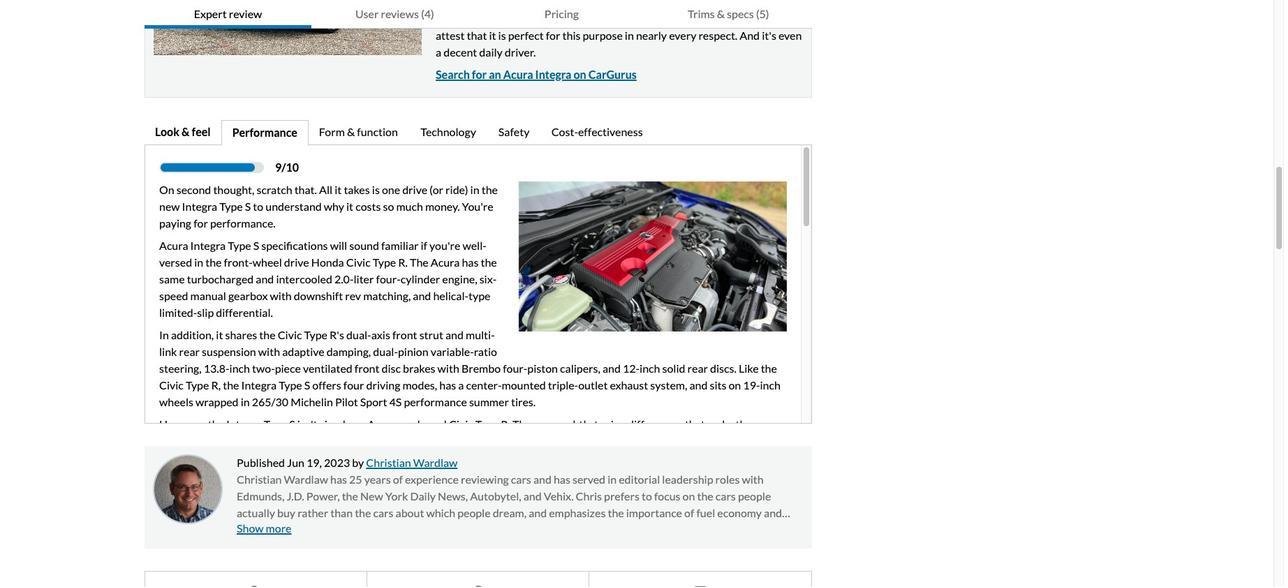 Task type: locate. For each thing, give the bounding box(es) containing it.
wheels
[[159, 395, 193, 408]]

0 vertical spatial chris
[[576, 489, 602, 503]]

s left isn't
[[289, 417, 295, 431]]

1 horizontal spatial wardlaw
[[413, 456, 458, 469]]

same
[[159, 272, 185, 285]]

(4)
[[421, 7, 434, 20]]

r. inside however, the integra type s isn't simply an acura-packaged civic type r. there are subtle tuning differences that make the integra seem a little more civilized.
[[501, 417, 511, 431]]

0 horizontal spatial much
[[282, 523, 308, 536]]

civilized.
[[285, 434, 327, 447]]

four up pilot
[[343, 378, 364, 392]]

s inside on second thought, scratch that. all it takes is one drive (or ride) in the new integra type s to understand why it costs so much money. you're paying for performance.
[[245, 199, 251, 213]]

2 horizontal spatial on
[[729, 378, 741, 392]]

california.
[[394, 540, 444, 553]]

the down 25 at the left bottom of page
[[342, 489, 358, 503]]

front up driving
[[355, 361, 380, 375]]

s up michelin
[[304, 378, 310, 392]]

0 horizontal spatial people
[[458, 506, 491, 519]]

is
[[372, 183, 380, 196], [419, 523, 427, 536], [499, 523, 507, 536], [686, 523, 694, 536]]

look & feel tab
[[145, 120, 221, 146]]

it
[[335, 183, 342, 196], [346, 199, 353, 213], [216, 328, 223, 341]]

1 horizontal spatial &
[[347, 125, 355, 138]]

0 horizontal spatial an
[[354, 417, 365, 431]]

and left '12-'
[[603, 361, 621, 375]]

economy
[[717, 506, 762, 519]]

prefers
[[604, 489, 640, 503]]

christian wardlaw has 25 years of experience reviewing cars and has served in editorial leadership roles with edmunds, j.d. power, the new york daily news, autobytel, and vehix. chris prefers to focus on the cars people actually buy rather than the cars about which people dream, and emphasizes the importance of fuel economy and safety as much as how much fun a car is to drive. chris is married to an automotive journalist, is the father of four daughters, and lives in southern california.
[[237, 473, 782, 553]]

costs
[[356, 199, 381, 213]]

and left lives in the left of the page
[[291, 540, 309, 553]]

cars up fun
[[373, 506, 394, 519]]

will
[[330, 239, 347, 252]]

of left fuel
[[685, 506, 695, 519]]

1 horizontal spatial cars
[[511, 473, 531, 486]]

as
[[269, 523, 279, 536], [311, 523, 321, 536]]

wardlaw up experience
[[413, 456, 458, 469]]

people
[[738, 489, 771, 503], [458, 506, 491, 519]]

cargurus
[[589, 67, 637, 81]]

wrapped
[[196, 395, 239, 408]]

christian wardlaw link
[[366, 456, 458, 469]]

dual- up damping,
[[346, 328, 371, 341]]

civic
[[346, 255, 371, 269], [278, 328, 302, 341], [159, 378, 184, 392], [449, 417, 473, 431]]

chris
[[576, 489, 602, 503], [471, 523, 497, 536]]

tab list down drive.
[[145, 571, 812, 587]]

integra inside acura integra type s specifications will sound familiar if you're well- versed in the front-wheel drive honda civic type r. the acura has the same turbocharged and intercooled 2.0-liter four-cylinder engine, six- speed manual gearbox with downshift rev matching, and helical-type limited-slip differential.
[[190, 239, 226, 252]]

type down 265/30
[[264, 417, 287, 431]]

1 vertical spatial christian
[[237, 473, 282, 486]]

to down which
[[429, 523, 439, 536]]

4s
[[389, 395, 402, 408]]

1 vertical spatial tab list
[[145, 120, 812, 146]]

1 vertical spatial it
[[346, 199, 353, 213]]

0 vertical spatial more
[[257, 434, 283, 447]]

1 vertical spatial for
[[194, 216, 208, 229]]

in right lives in the left of the page
[[335, 540, 344, 553]]

3 tab list from the top
[[145, 571, 812, 587]]

function
[[357, 125, 398, 138]]

wardlaw down 19,
[[284, 473, 328, 486]]

published
[[237, 456, 285, 469]]

1 tab list from the top
[[145, 0, 812, 29]]

0 horizontal spatial four-
[[376, 272, 401, 285]]

more
[[257, 434, 283, 447], [266, 521, 292, 535]]

more down "buy"
[[266, 521, 292, 535]]

9 / 10
[[275, 160, 299, 174]]

& left specs
[[717, 7, 725, 20]]

0 horizontal spatial drive
[[284, 255, 309, 269]]

in left 265/30
[[241, 395, 250, 408]]

cars up autobytel,
[[511, 473, 531, 486]]

is inside on second thought, scratch that. all it takes is one drive (or ride) in the new integra type s to understand why it costs so much money. you're paying for performance.
[[372, 183, 380, 196]]

2 vertical spatial of
[[746, 523, 756, 536]]

however, the integra type s isn't simply an acura-packaged civic type r. there are subtle tuning differences that make the integra seem a little more civilized.
[[159, 417, 752, 447]]

reviews
[[381, 7, 419, 20]]

1 vertical spatial dual-
[[373, 345, 398, 358]]

0 vertical spatial rear
[[179, 345, 200, 358]]

1 vertical spatial more
[[266, 521, 292, 535]]

editorial
[[619, 473, 660, 486]]

s inside however, the integra type s isn't simply an acura-packaged civic type r. there are subtle tuning differences that make the integra seem a little more civilized.
[[289, 417, 295, 431]]

four- up mounted
[[503, 361, 528, 375]]

review
[[229, 7, 262, 20]]

1 vertical spatial r.
[[501, 417, 511, 431]]

tab panel
[[145, 144, 812, 449]]

people up drive.
[[458, 506, 491, 519]]

all
[[319, 183, 333, 196]]

civic down performance
[[449, 417, 473, 431]]

0 vertical spatial four-
[[376, 272, 401, 285]]

that.
[[294, 183, 317, 196]]

0 vertical spatial r.
[[398, 255, 408, 269]]

much right so
[[396, 199, 423, 213]]

& right form on the top left of page
[[347, 125, 355, 138]]

for right search
[[472, 67, 487, 81]]

a inside christian wardlaw has 25 years of experience reviewing cars and has served in editorial leadership roles with edmunds, j.d. power, the new york daily news, autobytel, and vehix. chris prefers to focus on the cars people actually buy rather than the cars about which people dream, and emphasizes the importance of fuel economy and safety as much as how much fun a car is to drive. chris is married to an automotive journalist, is the father of four daughters, and lives in southern california.
[[394, 523, 399, 536]]

safety tab
[[488, 120, 541, 146]]

differential.
[[216, 306, 273, 319]]

and up vehix. at the bottom left of page
[[534, 473, 552, 486]]

on down leadership
[[683, 489, 695, 503]]

user
[[355, 7, 379, 20]]

0 horizontal spatial as
[[269, 523, 279, 536]]

cars down the roles
[[716, 489, 736, 503]]

four down economy
[[759, 523, 779, 536]]

a left 'car'
[[394, 523, 399, 536]]

four inside christian wardlaw has 25 years of experience reviewing cars and has served in editorial leadership roles with edmunds, j.d. power, the new york daily news, autobytel, and vehix. chris prefers to focus on the cars people actually buy rather than the cars about which people dream, and emphasizes the importance of fuel economy and safety as much as how much fun a car is to drive. chris is married to an automotive journalist, is the father of four daughters, and lives in southern california.
[[759, 523, 779, 536]]

sits
[[710, 378, 727, 392]]

suspension
[[202, 345, 256, 358]]

0 horizontal spatial it
[[216, 328, 223, 341]]

has down well-
[[462, 255, 479, 269]]

has up performance
[[439, 378, 456, 392]]

than
[[330, 506, 353, 519]]

1 horizontal spatial four
[[759, 523, 779, 536]]

s up 'wheel'
[[253, 239, 259, 252]]

10
[[286, 160, 299, 174]]

money.
[[425, 199, 460, 213]]

with
[[270, 289, 292, 302], [258, 345, 280, 358], [438, 361, 459, 375], [742, 473, 764, 486]]

tab list
[[145, 0, 812, 29], [145, 120, 812, 146], [145, 571, 812, 587]]

tab list up ride)
[[145, 120, 812, 146]]

as down rather
[[311, 523, 321, 536]]

0 vertical spatial for
[[472, 67, 487, 81]]

civic inside acura integra type s specifications will sound familiar if you're well- versed in the front-wheel drive honda civic type r. the acura has the same turbocharged and intercooled 2.0-liter four-cylinder engine, six- speed manual gearbox with downshift rev matching, and helical-type limited-slip differential.
[[346, 255, 371, 269]]

you're
[[430, 239, 461, 252]]

2 horizontal spatial &
[[717, 7, 725, 20]]

tires.
[[511, 395, 536, 408]]

1 vertical spatial rear
[[688, 361, 708, 375]]

on left cargurus
[[574, 67, 586, 81]]

the up fuel
[[697, 489, 714, 503]]

a left center-
[[458, 378, 464, 392]]

2023
[[324, 456, 350, 469]]

0 horizontal spatial r.
[[398, 255, 408, 269]]

focus
[[654, 489, 681, 503]]

0 horizontal spatial of
[[393, 473, 403, 486]]

an down emphasizes
[[563, 523, 575, 536]]

technology tab
[[410, 120, 488, 146]]

triple-
[[548, 378, 578, 392]]

0 horizontal spatial for
[[194, 216, 208, 229]]

1 horizontal spatial people
[[738, 489, 771, 503]]

drive down specifications
[[284, 255, 309, 269]]

with down variable-
[[438, 361, 459, 375]]

r,
[[211, 378, 221, 392]]

it right all
[[335, 183, 342, 196]]

0 horizontal spatial &
[[182, 125, 190, 138]]

2 horizontal spatial cars
[[716, 489, 736, 503]]

2 vertical spatial cars
[[373, 506, 394, 519]]

1 horizontal spatial of
[[685, 506, 695, 519]]

a inside however, the integra type s isn't simply an acura-packaged civic type r. there are subtle tuning differences that make the integra seem a little more civilized.
[[225, 434, 230, 447]]

modes,
[[403, 378, 437, 392]]

the up you're
[[482, 183, 498, 196]]

type left r,
[[186, 378, 209, 392]]

0 horizontal spatial wardlaw
[[284, 473, 328, 486]]

integra down second
[[182, 199, 217, 213]]

importance
[[626, 506, 682, 519]]

is left the one
[[372, 183, 380, 196]]

0 vertical spatial wardlaw
[[413, 456, 458, 469]]

tuning
[[594, 417, 626, 431]]

tab list up search
[[145, 0, 812, 29]]

type inside on second thought, scratch that. all it takes is one drive (or ride) in the new integra type s to understand why it costs so much money. you're paying for performance.
[[220, 199, 243, 213]]

four-
[[376, 272, 401, 285], [503, 361, 528, 375]]

a left little
[[225, 434, 230, 447]]

1 vertical spatial an
[[354, 417, 365, 431]]

1 vertical spatial acura
[[159, 239, 188, 252]]

2 tab list from the top
[[145, 120, 812, 146]]

question image
[[474, 586, 483, 587]]

trims & specs (5)
[[688, 7, 769, 20]]

acura down you're
[[431, 255, 460, 269]]

2 vertical spatial a
[[394, 523, 399, 536]]

in right versed
[[194, 255, 203, 269]]

christian inside christian wardlaw has 25 years of experience reviewing cars and has served in editorial leadership roles with edmunds, j.d. power, the new york daily news, autobytel, and vehix. chris prefers to focus on the cars people actually buy rather than the cars about which people dream, and emphasizes the importance of fuel economy and safety as much as how much fun a car is to drive. chris is married to an automotive journalist, is the father of four daughters, and lives in southern california.
[[237, 473, 282, 486]]

2 horizontal spatial of
[[746, 523, 756, 536]]

four- inside acura integra type s specifications will sound familiar if you're well- versed in the front-wheel drive honda civic type r. the acura has the same turbocharged and intercooled 2.0-liter four-cylinder engine, six- speed manual gearbox with downshift rev matching, and helical-type limited-slip differential.
[[376, 272, 401, 285]]

1 horizontal spatial acura
[[431, 255, 460, 269]]

1 vertical spatial four-
[[503, 361, 528, 375]]

1 vertical spatial chris
[[471, 523, 497, 536]]

it right why
[[346, 199, 353, 213]]

integra up cost-
[[535, 67, 572, 81]]

19-
[[743, 378, 760, 392]]

2.0-
[[335, 272, 354, 285]]

1 horizontal spatial a
[[394, 523, 399, 536]]

an right search
[[489, 67, 501, 81]]

chris down served
[[576, 489, 602, 503]]

look
[[155, 125, 179, 138]]

and up married
[[529, 506, 547, 519]]

integra inside on second thought, scratch that. all it takes is one drive (or ride) in the new integra type s to understand why it costs so much money. you're paying for performance.
[[182, 199, 217, 213]]

drive
[[402, 183, 427, 196], [284, 255, 309, 269]]

1 horizontal spatial an
[[489, 67, 501, 81]]

0 vertical spatial an
[[489, 67, 501, 81]]

a
[[458, 378, 464, 392], [225, 434, 230, 447], [394, 523, 399, 536]]

to up performance.
[[253, 199, 263, 213]]

2 vertical spatial an
[[563, 523, 575, 536]]

cost-effectiveness tab
[[541, 120, 655, 146]]

trims & specs (5) tab
[[645, 0, 812, 29]]

0 horizontal spatial a
[[225, 434, 230, 447]]

1 horizontal spatial it
[[335, 183, 342, 196]]

with inside christian wardlaw has 25 years of experience reviewing cars and has served in editorial leadership roles with edmunds, j.d. power, the new york daily news, autobytel, and vehix. chris prefers to focus on the cars people actually buy rather than the cars about which people dream, and emphasizes the importance of fuel economy and safety as much as how much fun a car is to drive. chris is married to an automotive journalist, is the father of four daughters, and lives in southern california.
[[742, 473, 764, 486]]

honda
[[311, 255, 344, 269]]

0 vertical spatial tab list
[[145, 0, 812, 29]]

0 horizontal spatial rear
[[179, 345, 200, 358]]

outlet
[[578, 378, 608, 392]]

0 vertical spatial drive
[[402, 183, 427, 196]]

r. left there
[[501, 417, 511, 431]]

type up front-
[[228, 239, 251, 252]]

/
[[282, 160, 286, 174]]

on right sits
[[729, 378, 741, 392]]

much down "buy"
[[282, 523, 308, 536]]

published jun 19, 2023 by christian wardlaw
[[237, 456, 458, 469]]

& for trims
[[717, 7, 725, 20]]

for right paying
[[194, 216, 208, 229]]

1 horizontal spatial as
[[311, 523, 321, 536]]

2 vertical spatial acura
[[431, 255, 460, 269]]

much up "southern"
[[346, 523, 373, 536]]

in inside acura integra type s specifications will sound familiar if you're well- versed in the front-wheel drive honda civic type r. the acura has the same turbocharged and intercooled 2.0-liter four-cylinder engine, six- speed manual gearbox with downshift rev matching, and helical-type limited-slip differential.
[[194, 255, 203, 269]]

thought,
[[213, 183, 255, 196]]

cost-effectiveness
[[552, 125, 643, 138]]

0 horizontal spatial front
[[355, 361, 380, 375]]

an
[[489, 67, 501, 81], [354, 417, 365, 431], [563, 523, 575, 536]]

variable-
[[431, 345, 474, 358]]

s up performance.
[[245, 199, 251, 213]]

1 horizontal spatial on
[[683, 489, 695, 503]]

1 horizontal spatial drive
[[402, 183, 427, 196]]

on inside in addition, it shares the civic type r's dual-axis front strut and multi- link rear suspension with adaptive damping, dual-pinion variable-ratio steering, 13.8-inch two-piece ventilated front disc brakes with brembo four-piston calipers, and 12-inch solid rear discs. like the civic type r, the integra type s offers four driving modes, has a center-mounted triple-outlet exhaust system, and sits on 19-inch wheels wrapped in 265/30 michelin pilot sport 4s performance summer tires.
[[729, 378, 741, 392]]

front up pinion
[[392, 328, 417, 341]]

0 vertical spatial four
[[343, 378, 364, 392]]

rear right "solid"
[[688, 361, 708, 375]]

dual- down "axis"
[[373, 345, 398, 358]]

1 vertical spatial a
[[225, 434, 230, 447]]

of up york
[[393, 473, 403, 486]]

integra up front-
[[190, 239, 226, 252]]

by
[[352, 456, 364, 469]]

edmunds,
[[237, 489, 285, 503]]

1 vertical spatial four
[[759, 523, 779, 536]]

0 vertical spatial a
[[458, 378, 464, 392]]

1 vertical spatial on
[[729, 378, 741, 392]]

0 vertical spatial cars
[[511, 473, 531, 486]]

1 horizontal spatial r.
[[501, 417, 511, 431]]

the right like
[[761, 361, 777, 375]]

christian
[[366, 456, 411, 469], [237, 473, 282, 486]]

0 vertical spatial it
[[335, 183, 342, 196]]

sport
[[360, 395, 387, 408]]

and left sits
[[690, 378, 708, 392]]

0 vertical spatial people
[[738, 489, 771, 503]]

father
[[714, 523, 744, 536]]

cost-
[[552, 125, 578, 138]]

to
[[253, 199, 263, 213], [642, 489, 652, 503], [429, 523, 439, 536], [550, 523, 561, 536]]

265/30
[[252, 395, 289, 408]]

1 horizontal spatial four-
[[503, 361, 528, 375]]

summer
[[469, 395, 509, 408]]

in inside in addition, it shares the civic type r's dual-axis front strut and multi- link rear suspension with adaptive damping, dual-pinion variable-ratio steering, 13.8-inch two-piece ventilated front disc brakes with brembo four-piston calipers, and 12-inch solid rear discs. like the civic type r, the integra type s offers four driving modes, has a center-mounted triple-outlet exhaust system, and sits on 19-inch wheels wrapped in 265/30 michelin pilot sport 4s performance summer tires.
[[241, 395, 250, 408]]

s
[[245, 199, 251, 213], [253, 239, 259, 252], [304, 378, 310, 392], [289, 417, 295, 431]]

1 vertical spatial drive
[[284, 255, 309, 269]]

& left feel
[[182, 125, 190, 138]]

0 vertical spatial acura
[[503, 67, 533, 81]]

0 horizontal spatial on
[[574, 67, 586, 81]]

with inside acura integra type s specifications will sound familiar if you're well- versed in the front-wheel drive honda civic type r. the acura has the same turbocharged and intercooled 2.0-liter four-cylinder engine, six- speed manual gearbox with downshift rev matching, and helical-type limited-slip differential.
[[270, 289, 292, 302]]

1 horizontal spatial christian
[[366, 456, 411, 469]]

civic up wheels
[[159, 378, 184, 392]]

performance.
[[210, 216, 276, 229]]

0 horizontal spatial christian
[[237, 473, 282, 486]]

drive inside acura integra type s specifications will sound familiar if you're well- versed in the front-wheel drive honda civic type r. the acura has the same turbocharged and intercooled 2.0-liter four-cylinder engine, six- speed manual gearbox with downshift rev matching, and helical-type limited-slip differential.
[[284, 255, 309, 269]]

1 horizontal spatial dual-
[[373, 345, 398, 358]]

roles
[[716, 473, 740, 486]]

0 horizontal spatial four
[[343, 378, 364, 392]]

the inside on second thought, scratch that. all it takes is one drive (or ride) in the new integra type s to understand why it costs so much money. you're paying for performance.
[[482, 183, 498, 196]]

2 horizontal spatial a
[[458, 378, 464, 392]]

1 vertical spatial of
[[685, 506, 695, 519]]

car
[[402, 523, 417, 536]]

0 horizontal spatial inch
[[229, 361, 250, 375]]

0 vertical spatial dual-
[[346, 328, 371, 341]]

ratio
[[474, 345, 497, 358]]

of down economy
[[746, 523, 756, 536]]

the down new at the bottom left of the page
[[355, 506, 371, 519]]

safety
[[499, 125, 530, 138]]

2 vertical spatial tab list
[[145, 571, 812, 587]]

a inside in addition, it shares the civic type r's dual-axis front strut and multi- link rear suspension with adaptive damping, dual-pinion variable-ratio steering, 13.8-inch two-piece ventilated front disc brakes with brembo four-piston calipers, and 12-inch solid rear discs. like the civic type r, the integra type s offers four driving modes, has a center-mounted triple-outlet exhaust system, and sits on 19-inch wheels wrapped in 265/30 michelin pilot sport 4s performance summer tires.
[[458, 378, 464, 392]]

technology
[[421, 125, 476, 138]]

2 vertical spatial on
[[683, 489, 695, 503]]

more up published
[[257, 434, 283, 447]]

in
[[470, 183, 480, 196], [194, 255, 203, 269], [241, 395, 250, 408], [608, 473, 617, 486], [335, 540, 344, 553]]

it inside in addition, it shares the civic type r's dual-axis front strut and multi- link rear suspension with adaptive damping, dual-pinion variable-ratio steering, 13.8-inch two-piece ventilated front disc brakes with brembo four-piston calipers, and 12-inch solid rear discs. like the civic type r, the integra type s offers four driving modes, has a center-mounted triple-outlet exhaust system, and sits on 19-inch wheels wrapped in 265/30 michelin pilot sport 4s performance summer tires.
[[216, 328, 223, 341]]

wardlaw
[[413, 456, 458, 469], [284, 473, 328, 486]]

acura up versed
[[159, 239, 188, 252]]

25
[[349, 473, 362, 486]]

link
[[159, 345, 177, 358]]

four inside in addition, it shares the civic type r's dual-axis front strut and multi- link rear suspension with adaptive damping, dual-pinion variable-ratio steering, 13.8-inch two-piece ventilated front disc brakes with brembo four-piston calipers, and 12-inch solid rear discs. like the civic type r, the integra type s offers four driving modes, has a center-mounted triple-outlet exhaust system, and sits on 19-inch wheels wrapped in 265/30 michelin pilot sport 4s performance summer tires.
[[343, 378, 364, 392]]

chris right drive.
[[471, 523, 497, 536]]

2 vertical spatial it
[[216, 328, 223, 341]]

0 vertical spatial on
[[574, 67, 586, 81]]

type
[[220, 199, 243, 213], [228, 239, 251, 252], [373, 255, 396, 269], [304, 328, 328, 341], [186, 378, 209, 392], [279, 378, 302, 392], [264, 417, 287, 431], [475, 417, 499, 431]]

user reviews (4)
[[355, 7, 434, 20]]

and up variable-
[[446, 328, 464, 341]]



Task type: vqa. For each thing, say whether or not it's contained in the screenshot.
Wagon Body Style image
no



Task type: describe. For each thing, give the bounding box(es) containing it.
type up adaptive
[[304, 328, 328, 341]]

new
[[159, 199, 180, 213]]

christian wardlaw headshot image
[[153, 454, 223, 524]]

the right r,
[[223, 378, 239, 392]]

limited-
[[159, 306, 197, 319]]

tab list containing look & feel
[[145, 120, 812, 146]]

0 vertical spatial of
[[393, 473, 403, 486]]

the down prefers
[[608, 506, 624, 519]]

on
[[159, 183, 174, 196]]

1 vertical spatial people
[[458, 506, 491, 519]]

experience
[[405, 473, 459, 486]]

show more button
[[237, 521, 292, 535]]

2 as from the left
[[311, 523, 321, 536]]

seem
[[197, 434, 222, 447]]

user reviews (4) tab
[[311, 0, 478, 29]]

little
[[232, 434, 255, 447]]

driving
[[366, 378, 400, 392]]

form & function
[[319, 125, 398, 138]]

buy
[[277, 506, 295, 519]]

to up importance
[[642, 489, 652, 503]]

safety
[[237, 523, 267, 536]]

civic up adaptive
[[278, 328, 302, 341]]

if
[[421, 239, 427, 252]]

you're
[[462, 199, 494, 213]]

& for look
[[182, 125, 190, 138]]

ride)
[[446, 183, 468, 196]]

rather
[[298, 506, 328, 519]]

system,
[[650, 378, 687, 392]]

expert review tab
[[145, 0, 311, 29]]

performance
[[232, 125, 297, 139]]

cylinder
[[401, 272, 440, 285]]

more inside however, the integra type s isn't simply an acura-packaged civic type r. there are subtle tuning differences that make the integra seem a little more civilized.
[[257, 434, 283, 447]]

1 vertical spatial cars
[[716, 489, 736, 503]]

exhaust
[[610, 378, 648, 392]]

in addition, it shares the civic type r's dual-axis front strut and multi- link rear suspension with adaptive damping, dual-pinion variable-ratio steering, 13.8-inch two-piece ventilated front disc brakes with brembo four-piston calipers, and 12-inch solid rear discs. like the civic type r, the integra type s offers four driving modes, has a center-mounted triple-outlet exhaust system, and sits on 19-inch wheels wrapped in 265/30 michelin pilot sport 4s performance summer tires.
[[159, 328, 781, 408]]

look & feel
[[155, 125, 211, 138]]

years
[[364, 473, 391, 486]]

type
[[469, 289, 491, 302]]

there
[[513, 417, 542, 431]]

(5)
[[756, 7, 769, 20]]

much inside on second thought, scratch that. all it takes is one drive (or ride) in the new integra type s to understand why it costs so much money. you're paying for performance.
[[396, 199, 423, 213]]

and down 'wheel'
[[256, 272, 274, 285]]

form & function tab
[[309, 120, 410, 146]]

trims
[[688, 7, 715, 20]]

has inside in addition, it shares the civic type r's dual-axis front strut and multi- link rear suspension with adaptive damping, dual-pinion variable-ratio steering, 13.8-inch two-piece ventilated front disc brakes with brembo four-piston calipers, and 12-inch solid rear discs. like the civic type r, the integra type s offers four driving modes, has a center-mounted triple-outlet exhaust system, and sits on 19-inch wheels wrapped in 265/30 michelin pilot sport 4s performance summer tires.
[[439, 378, 456, 392]]

front-
[[224, 255, 253, 269]]

versed
[[159, 255, 192, 269]]

photo by christian wardlaw. 2024 acura integra type s front-quarter view. image
[[154, 0, 422, 55]]

steering,
[[159, 361, 202, 375]]

one
[[382, 183, 400, 196]]

2 horizontal spatial acura
[[503, 67, 533, 81]]

show more
[[237, 521, 292, 535]]

is right 'car'
[[419, 523, 427, 536]]

the up turbocharged
[[206, 255, 222, 269]]

1 horizontal spatial much
[[346, 523, 373, 536]]

in up prefers
[[608, 473, 617, 486]]

wardlaw inside christian wardlaw has 25 years of experience reviewing cars and has served in editorial leadership roles with edmunds, j.d. power, the new york daily news, autobytel, and vehix. chris prefers to focus on the cars people actually buy rather than the cars about which people dream, and emphasizes the importance of fuel economy and safety as much as how much fun a car is to drive. chris is married to an automotive journalist, is the father of four daughters, and lives in southern california.
[[284, 473, 328, 486]]

th large image
[[695, 586, 706, 587]]

understand
[[266, 199, 322, 213]]

to inside on second thought, scratch that. all it takes is one drive (or ride) in the new integra type s to understand why it costs so much money. you're paying for performance.
[[253, 199, 263, 213]]

and down cylinder
[[413, 289, 431, 302]]

well-
[[463, 239, 487, 252]]

the down fuel
[[696, 523, 712, 536]]

13.8-
[[204, 361, 229, 375]]

addition,
[[171, 328, 214, 341]]

specifications
[[261, 239, 328, 252]]

isn't
[[297, 417, 318, 431]]

1 as from the left
[[269, 523, 279, 536]]

tab list containing expert review
[[145, 0, 812, 29]]

1 horizontal spatial chris
[[576, 489, 602, 503]]

emphasizes
[[549, 506, 606, 519]]

paying
[[159, 216, 191, 229]]

0 horizontal spatial dual-
[[346, 328, 371, 341]]

is right the journalist,
[[686, 523, 694, 536]]

0 horizontal spatial acura
[[159, 239, 188, 252]]

0 horizontal spatial cars
[[373, 506, 394, 519]]

sound
[[349, 239, 379, 252]]

(or
[[430, 183, 444, 196]]

1 horizontal spatial rear
[[688, 361, 708, 375]]

daughters,
[[237, 540, 289, 553]]

subtle
[[562, 417, 592, 431]]

pinion
[[398, 345, 429, 358]]

why
[[324, 199, 344, 213]]

with up two-
[[258, 345, 280, 358]]

pricing tab
[[478, 0, 645, 29]]

search for an acura integra on cargurus
[[436, 67, 637, 81]]

the right shares at the bottom of page
[[259, 328, 276, 341]]

jun
[[287, 456, 304, 469]]

and left vehix. at the bottom left of page
[[524, 489, 542, 503]]

in
[[159, 328, 169, 341]]

piece
[[275, 361, 301, 375]]

s inside in addition, it shares the civic type r's dual-axis front strut and multi- link rear suspension with adaptive damping, dual-pinion variable-ratio steering, 13.8-inch two-piece ventilated front disc brakes with brembo four-piston calipers, and 12-inch solid rear discs. like the civic type r, the integra type s offers four driving modes, has a center-mounted triple-outlet exhaust system, and sits on 19-inch wheels wrapped in 265/30 michelin pilot sport 4s performance summer tires.
[[304, 378, 310, 392]]

fuel
[[697, 506, 715, 519]]

r. inside acura integra type s specifications will sound familiar if you're well- versed in the front-wheel drive honda civic type r. the acura has the same turbocharged and intercooled 2.0-liter four-cylinder engine, six- speed manual gearbox with downshift rev matching, and helical-type limited-slip differential.
[[398, 255, 408, 269]]

2 horizontal spatial inch
[[760, 378, 781, 392]]

specs
[[727, 7, 754, 20]]

& for form
[[347, 125, 355, 138]]

s inside acura integra type s specifications will sound familiar if you're well- versed in the front-wheel drive honda civic type r. the acura has the same turbocharged and intercooled 2.0-liter four-cylinder engine, six- speed manual gearbox with downshift rev matching, and helical-type limited-slip differential.
[[253, 239, 259, 252]]

the right make
[[736, 417, 752, 431]]

type down familiar
[[373, 255, 396, 269]]

1 horizontal spatial for
[[472, 67, 487, 81]]

vehix.
[[544, 489, 574, 503]]

served
[[573, 473, 606, 486]]

an inside christian wardlaw has 25 years of experience reviewing cars and has served in editorial leadership roles with edmunds, j.d. power, the new york daily news, autobytel, and vehix. chris prefers to focus on the cars people actually buy rather than the cars about which people dream, and emphasizes the importance of fuel economy and safety as much as how much fun a car is to drive. chris is married to an automotive journalist, is the father of four daughters, and lives in southern california.
[[563, 523, 575, 536]]

19,
[[307, 456, 322, 469]]

integra down however,
[[159, 434, 195, 447]]

1 horizontal spatial front
[[392, 328, 417, 341]]

like
[[739, 361, 759, 375]]

in inside on second thought, scratch that. all it takes is one drive (or ride) in the new integra type s to understand why it costs so much money. you're paying for performance.
[[470, 183, 480, 196]]

rev
[[345, 289, 361, 302]]

for inside on second thought, scratch that. all it takes is one drive (or ride) in the new integra type s to understand why it costs so much money. you're paying for performance.
[[194, 216, 208, 229]]

has down 2023
[[330, 473, 347, 486]]

married
[[509, 523, 548, 536]]

is down dream,
[[499, 523, 507, 536]]

drive.
[[442, 523, 469, 536]]

calipers,
[[560, 361, 601, 375]]

type down summer
[[475, 417, 499, 431]]

0 horizontal spatial chris
[[471, 523, 497, 536]]

news,
[[438, 489, 468, 503]]

second
[[177, 183, 211, 196]]

user edit image
[[249, 586, 263, 587]]

expert
[[194, 7, 227, 20]]

power,
[[306, 489, 340, 503]]

brakes
[[403, 361, 435, 375]]

2 horizontal spatial it
[[346, 199, 353, 213]]

on inside christian wardlaw has 25 years of experience reviewing cars and has served in editorial leadership roles with edmunds, j.d. power, the new york daily news, autobytel, and vehix. chris prefers to focus on the cars people actually buy rather than the cars about which people dream, and emphasizes the importance of fuel economy and safety as much as how much fun a car is to drive. chris is married to an automotive journalist, is the father of four daughters, and lives in southern california.
[[683, 489, 695, 503]]

photo by christian wardlaw. 2024 acura integra type s engine. image
[[519, 181, 787, 331]]

lives
[[311, 540, 333, 553]]

integra up little
[[226, 417, 262, 431]]

engine,
[[442, 272, 477, 285]]

acura integra type s specifications will sound familiar if you're well- versed in the front-wheel drive honda civic type r. the acura has the same turbocharged and intercooled 2.0-liter four-cylinder engine, six- speed manual gearbox with downshift rev matching, and helical-type limited-slip differential.
[[159, 239, 497, 319]]

drive inside on second thought, scratch that. all it takes is one drive (or ride) in the new integra type s to understand why it costs so much money. you're paying for performance.
[[402, 183, 427, 196]]

southern
[[346, 540, 392, 553]]

has inside acura integra type s specifications will sound familiar if you're well- versed in the front-wheel drive honda civic type r. the acura has the same turbocharged and intercooled 2.0-liter four-cylinder engine, six- speed manual gearbox with downshift rev matching, and helical-type limited-slip differential.
[[462, 255, 479, 269]]

9
[[275, 160, 282, 174]]

an inside however, the integra type s isn't simply an acura-packaged civic type r. there are subtle tuning differences that make the integra seem a little more civilized.
[[354, 417, 365, 431]]

the up the six-
[[481, 255, 497, 269]]

r's
[[330, 328, 344, 341]]

1 horizontal spatial inch
[[640, 361, 660, 375]]

civic inside however, the integra type s isn't simply an acura-packaged civic type r. there are subtle tuning differences that make the integra seem a little more civilized.
[[449, 417, 473, 431]]

manual
[[190, 289, 226, 302]]

integra inside in addition, it shares the civic type r's dual-axis front strut and multi- link rear suspension with adaptive damping, dual-pinion variable-ratio steering, 13.8-inch two-piece ventilated front disc brakes with brembo four-piston calipers, and 12-inch solid rear discs. like the civic type r, the integra type s offers four driving modes, has a center-mounted triple-outlet exhaust system, and sits on 19-inch wheels wrapped in 265/30 michelin pilot sport 4s performance summer tires.
[[241, 378, 277, 392]]

helical-
[[433, 289, 469, 302]]

0 vertical spatial christian
[[366, 456, 411, 469]]

and right economy
[[764, 506, 782, 519]]

tab panel containing 9
[[145, 144, 812, 449]]

the up 'seem'
[[208, 417, 224, 431]]

center-
[[466, 378, 502, 392]]

effectiveness
[[578, 125, 643, 138]]

1 vertical spatial front
[[355, 361, 380, 375]]

to right married
[[550, 523, 561, 536]]

shares
[[225, 328, 257, 341]]

however,
[[159, 417, 206, 431]]

multi-
[[466, 328, 495, 341]]

four- inside in addition, it shares the civic type r's dual-axis front strut and multi- link rear suspension with adaptive damping, dual-pinion variable-ratio steering, 13.8-inch two-piece ventilated front disc brakes with brembo four-piston calipers, and 12-inch solid rear discs. like the civic type r, the integra type s offers four driving modes, has a center-mounted triple-outlet exhaust system, and sits on 19-inch wheels wrapped in 265/30 michelin pilot sport 4s performance summer tires.
[[503, 361, 528, 375]]

matching,
[[363, 289, 411, 302]]

york
[[385, 489, 408, 503]]

performance tab
[[221, 120, 309, 146]]

damping,
[[327, 345, 371, 358]]

type down the piece
[[279, 378, 302, 392]]

how
[[323, 523, 344, 536]]

discs.
[[710, 361, 737, 375]]

wheel
[[253, 255, 282, 269]]

has up vehix. at the bottom left of page
[[554, 473, 571, 486]]



